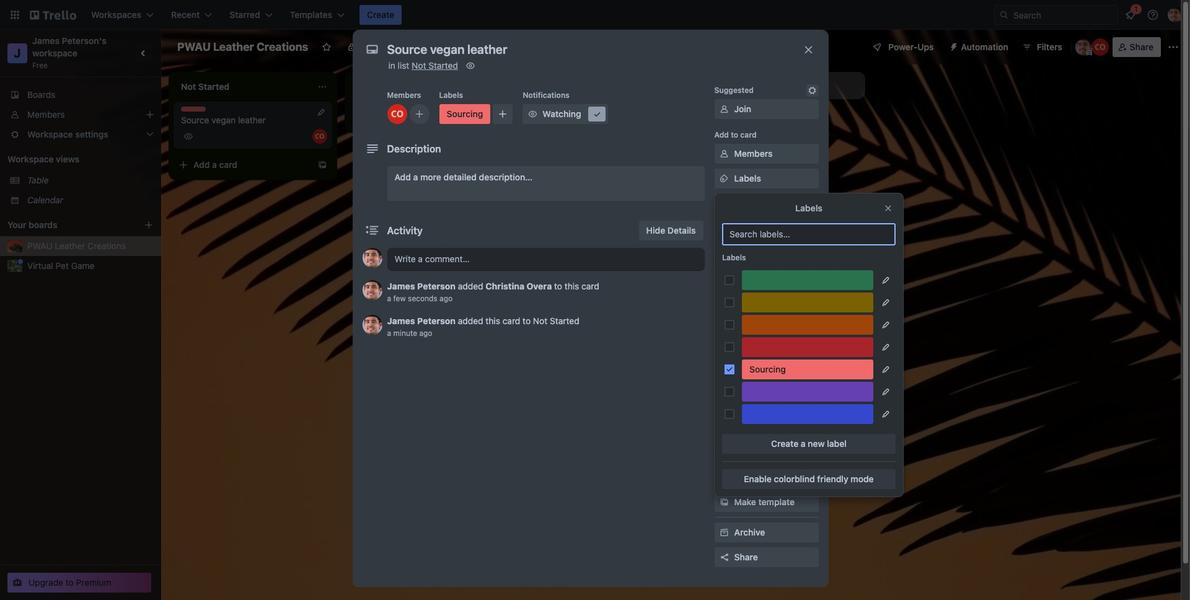 Task type: vqa. For each thing, say whether or not it's contained in the screenshot.
the management within the Team management link
no



Task type: locate. For each thing, give the bounding box(es) containing it.
added left christina
[[458, 281, 484, 291]]

color: bold red, title: "sourcing" element left create from template… image
[[439, 104, 491, 124]]

0 horizontal spatial not
[[412, 60, 426, 71]]

0 horizontal spatial power-ups
[[715, 329, 755, 338]]

sm image right power-ups button
[[944, 37, 962, 55]]

share down 'archive'
[[735, 552, 758, 563]]

description
[[387, 143, 441, 154]]

virtual pet game link
[[27, 260, 154, 272]]

0 vertical spatial create
[[367, 9, 395, 20]]

label
[[828, 438, 847, 449]]

sourcing left leather
[[181, 107, 213, 116]]

watching
[[543, 109, 582, 119]]

add left another
[[719, 80, 736, 91]]

card inside james peterson added christina overa to this card a few seconds ago
[[582, 281, 600, 291]]

1 vertical spatial ago
[[420, 329, 433, 338]]

add inside "button"
[[719, 80, 736, 91]]

sourcing down add power-ups link
[[750, 364, 786, 375]]

1 vertical spatial james
[[387, 281, 415, 291]]

ago right minute
[[420, 329, 433, 338]]

2 vertical spatial james
[[387, 316, 415, 326]]

peterson inside james peterson added this card to not started a minute ago
[[418, 316, 456, 326]]

1 horizontal spatial add a card button
[[350, 108, 489, 128]]

1 added from the top
[[458, 281, 484, 291]]

2 horizontal spatial power-
[[889, 42, 918, 52]]

hide
[[647, 225, 666, 236]]

create inside primary element
[[367, 9, 395, 20]]

vegan
[[212, 115, 236, 125]]

0 vertical spatial this
[[565, 281, 580, 291]]

1 horizontal spatial automation
[[962, 42, 1009, 52]]

1 horizontal spatial ups
[[782, 347, 799, 357]]

0 vertical spatial pwau leather creations
[[177, 40, 308, 53]]

sm image for members
[[719, 148, 731, 160]]

1 vertical spatial share button
[[715, 548, 819, 567]]

0 vertical spatial started
[[429, 60, 458, 71]]

1 horizontal spatial pwau
[[177, 40, 211, 53]]

sm image inside move link
[[719, 447, 731, 459]]

power- inside add power-ups link
[[753, 347, 782, 357]]

mode
[[851, 474, 874, 484]]

template
[[759, 497, 795, 507]]

sm image inside "labels" link
[[719, 172, 731, 185]]

started down "overa"
[[550, 316, 580, 326]]

create a new label
[[772, 438, 847, 449]]

sourcing left create from template… image
[[447, 109, 483, 119]]

0 vertical spatial power-
[[889, 42, 918, 52]]

suggested
[[715, 86, 754, 95]]

automation
[[962, 42, 1009, 52], [715, 378, 757, 388]]

None text field
[[381, 38, 790, 61]]

sm image inside join link
[[719, 103, 731, 115]]

sourcing
[[181, 107, 213, 116], [447, 109, 483, 119], [750, 364, 786, 375]]

0 horizontal spatial pwau leather creations
[[27, 241, 126, 251]]

0 vertical spatial added
[[458, 281, 484, 291]]

not inside james peterson added this card to not started a minute ago
[[533, 316, 548, 326]]

overa
[[527, 281, 552, 291]]

members up "add members to card" image
[[387, 91, 421, 100]]

add a card button down source vegan leather link
[[174, 155, 313, 175]]

1 horizontal spatial christina overa (christinaovera) image
[[387, 104, 407, 124]]

color: bold red, title: "sourcing" element
[[439, 104, 491, 124], [181, 107, 213, 116], [742, 360, 874, 380]]

1 horizontal spatial sourcing
[[447, 109, 483, 119]]

add button button
[[715, 393, 819, 413]]

james peterson added christina overa to this card a few seconds ago
[[387, 281, 600, 303]]

to right "overa"
[[555, 281, 563, 291]]

0 horizontal spatial share button
[[715, 548, 819, 567]]

workspace
[[7, 154, 54, 164]]

0 vertical spatial ups
[[918, 42, 934, 52]]

members down boards
[[27, 109, 65, 120]]

move
[[735, 447, 757, 458]]

leather
[[213, 40, 254, 53], [55, 241, 85, 251]]

a left 'new'
[[801, 438, 806, 449]]

this
[[565, 281, 580, 291], [486, 316, 500, 326]]

1 horizontal spatial members link
[[715, 144, 819, 164]]

sm image for join
[[719, 103, 731, 115]]

creations up virtual pet game 'link' at the top left
[[88, 241, 126, 251]]

color: bold red, title: "sourcing" element down color: red, title: none 'image' at the right bottom
[[742, 360, 874, 380]]

create a new label button
[[723, 434, 896, 454]]

share left show menu image on the right of the page
[[1130, 42, 1154, 52]]

peterson down "seconds"
[[418, 316, 456, 326]]

search image
[[1000, 10, 1010, 20]]

a minute ago link
[[387, 329, 433, 338]]

sm image inside 'watching' button
[[591, 108, 604, 120]]

1 vertical spatial power-
[[715, 329, 741, 338]]

minute
[[394, 329, 417, 338]]

list inside add another list "button"
[[772, 80, 784, 91]]

added down james peterson added christina overa to this card a few seconds ago
[[458, 316, 484, 326]]

james inside james peterson added christina overa to this card a few seconds ago
[[387, 281, 415, 291]]

add a card button down notifications
[[526, 108, 665, 128]]

ago right "seconds"
[[440, 294, 453, 303]]

0 horizontal spatial ups
[[741, 329, 755, 338]]

0 vertical spatial list
[[398, 60, 410, 71]]

labels
[[439, 91, 463, 100], [735, 173, 762, 184], [796, 203, 823, 213], [723, 253, 746, 262]]

0 vertical spatial not
[[412, 60, 426, 71]]

1 vertical spatial automation
[[715, 378, 757, 388]]

2 peterson from the top
[[418, 316, 456, 326]]

0 horizontal spatial pwau
[[27, 241, 52, 251]]

ups
[[918, 42, 934, 52], [741, 329, 755, 338], [782, 347, 799, 357]]

share for the leftmost share button
[[735, 552, 758, 563]]

1 vertical spatial leather
[[55, 241, 85, 251]]

members for right members link
[[735, 148, 773, 159]]

1 vertical spatial members link
[[715, 144, 819, 164]]

2 horizontal spatial sourcing
[[750, 364, 786, 375]]

1 horizontal spatial started
[[550, 316, 580, 326]]

peterson's
[[62, 35, 107, 46]]

0 horizontal spatial sourcing
[[181, 107, 213, 116]]

sm image left join
[[719, 103, 731, 115]]

2 horizontal spatial christina overa (christinaovera) image
[[1092, 38, 1109, 56]]

2 horizontal spatial add a card
[[546, 112, 590, 123]]

ago
[[440, 294, 453, 303], [420, 329, 433, 338]]

james inside the james peterson's workspace free
[[32, 35, 60, 46]]

to inside james peterson added this card to not started a minute ago
[[523, 316, 531, 326]]

2 horizontal spatial ups
[[918, 42, 934, 52]]

1 vertical spatial share
[[735, 552, 758, 563]]

started down board
[[429, 60, 458, 71]]

1 vertical spatial pwau leather creations
[[27, 241, 126, 251]]

create up 'private'
[[367, 9, 395, 20]]

color: red, title: none image
[[742, 337, 874, 357]]

add a card down notifications
[[546, 112, 590, 123]]

1 horizontal spatial list
[[772, 80, 784, 91]]

sm image inside cover link
[[719, 272, 731, 284]]

ups down color: orange, title: none 'image' on the right of page
[[782, 347, 799, 357]]

share button down archive link
[[715, 548, 819, 567]]

1 horizontal spatial power-
[[753, 347, 782, 357]]

james for free
[[32, 35, 60, 46]]

0 vertical spatial members
[[387, 91, 421, 100]]

james inside james peterson added this card to not started a minute ago
[[387, 316, 415, 326]]

share button
[[1113, 37, 1162, 57], [715, 548, 819, 567]]

0 vertical spatial peterson
[[418, 281, 456, 291]]

to inside james peterson added christina overa to this card a few seconds ago
[[555, 281, 563, 291]]

leather inside board name text field
[[213, 40, 254, 53]]

0 vertical spatial creations
[[257, 40, 308, 53]]

table link
[[27, 174, 154, 187]]

christina overa (christinaovera) image down search field on the right of the page
[[1092, 38, 1109, 56]]

dates button
[[715, 218, 819, 238]]

0 horizontal spatial add a card
[[194, 159, 238, 170]]

add a card for add a card button related to create from template… icon
[[194, 159, 238, 170]]

1 horizontal spatial share
[[1130, 42, 1154, 52]]

james for christina
[[387, 281, 415, 291]]

james peterson (jamespeterson93) image
[[363, 315, 382, 335]]

add a card left "add members to card" image
[[370, 112, 414, 123]]

christina overa (christinaovera) image left "add members to card" image
[[387, 104, 407, 124]]

your boards with 2 items element
[[7, 218, 125, 233]]

1 vertical spatial not
[[533, 316, 548, 326]]

to right upgrade
[[66, 577, 74, 588]]

attachment
[[735, 247, 783, 258]]

1 vertical spatial creations
[[88, 241, 126, 251]]

1 horizontal spatial not
[[533, 316, 548, 326]]

members link down boards
[[0, 105, 161, 125]]

0 horizontal spatial power-
[[715, 329, 741, 338]]

not down "overa"
[[533, 316, 548, 326]]

sm image right watching on the top left
[[591, 108, 604, 120]]

add a card button for create from template… image
[[350, 108, 489, 128]]

ago inside james peterson added this card to not started a minute ago
[[420, 329, 433, 338]]

sm image inside copy link
[[719, 471, 731, 484]]

0 horizontal spatial members
[[27, 109, 65, 120]]

james up few
[[387, 281, 415, 291]]

create from template… image
[[494, 113, 504, 123]]

1 horizontal spatial members
[[387, 91, 421, 100]]

list
[[398, 60, 410, 71], [772, 80, 784, 91]]

sm image left cover
[[719, 272, 731, 284]]

1 horizontal spatial ago
[[440, 294, 453, 303]]

sm image inside checklist link
[[719, 197, 731, 210]]

add down suggested
[[715, 130, 729, 140]]

0 horizontal spatial color: bold red, title: "sourcing" element
[[181, 107, 213, 116]]

0 horizontal spatial list
[[398, 60, 410, 71]]

added inside james peterson added christina overa to this card a few seconds ago
[[458, 281, 484, 291]]

list right "in"
[[398, 60, 410, 71]]

creations inside pwau leather creations link
[[88, 241, 126, 251]]

1 vertical spatial members
[[27, 109, 65, 120]]

1 notification image
[[1124, 7, 1139, 22]]

add down source
[[194, 159, 210, 170]]

0 vertical spatial pwau
[[177, 40, 211, 53]]

peterson for added this card to not started
[[418, 316, 456, 326]]

james peterson added this card to not started a minute ago
[[387, 316, 580, 338]]

this down james peterson added christina overa to this card a few seconds ago
[[486, 316, 500, 326]]

a left few
[[387, 294, 391, 303]]

0 horizontal spatial this
[[486, 316, 500, 326]]

join link
[[715, 99, 819, 119]]

close popover image
[[884, 203, 894, 213]]

sm image left 'archive'
[[719, 527, 731, 539]]

automation down search image
[[962, 42, 1009, 52]]

2 added from the top
[[458, 316, 484, 326]]

custom
[[735, 297, 766, 308]]

create left 'new'
[[772, 438, 799, 449]]

a left minute
[[387, 329, 391, 338]]

sm image for automation
[[944, 37, 962, 55]]

pwau leather creations
[[177, 40, 308, 53], [27, 241, 126, 251]]

sm image inside members link
[[719, 148, 731, 160]]

1 horizontal spatial add a card
[[370, 112, 414, 123]]

sm image down actions
[[719, 447, 731, 459]]

2 vertical spatial power-
[[753, 347, 782, 357]]

0 vertical spatial ago
[[440, 294, 453, 303]]

2 vertical spatial members
[[735, 148, 773, 159]]

members link
[[0, 105, 161, 125], [715, 144, 819, 164]]

creations
[[257, 40, 308, 53], [88, 241, 126, 251]]

labels link
[[715, 169, 819, 189]]

0 vertical spatial power-ups
[[889, 42, 934, 52]]

to down "overa"
[[523, 316, 531, 326]]

james peterson's workspace free
[[32, 35, 109, 70]]

2 horizontal spatial add a card button
[[526, 108, 665, 128]]

members
[[387, 91, 421, 100], [27, 109, 65, 120], [735, 148, 773, 159]]

not down 'board' link
[[412, 60, 426, 71]]

james
[[32, 35, 60, 46], [387, 281, 415, 291], [387, 316, 415, 326]]

move link
[[715, 443, 819, 463]]

add left "add members to card" image
[[370, 112, 386, 123]]

Board name text field
[[171, 37, 315, 57]]

create from template… image
[[318, 160, 327, 170]]

1 vertical spatial power-ups
[[715, 329, 755, 338]]

upgrade to premium link
[[7, 573, 151, 593]]

upgrade to premium
[[29, 577, 111, 588]]

1 vertical spatial list
[[772, 80, 784, 91]]

boards
[[27, 89, 55, 100]]

share
[[1130, 42, 1154, 52], [735, 552, 758, 563]]

peterson inside james peterson added christina overa to this card a few seconds ago
[[418, 281, 456, 291]]

edit card image
[[316, 107, 326, 117]]

members down add to card
[[735, 148, 773, 159]]

christina overa (christinaovera) image down edit card icon
[[313, 129, 327, 144]]

1 horizontal spatial power-ups
[[889, 42, 934, 52]]

sm image for watching
[[527, 108, 539, 120]]

power-ups inside button
[[889, 42, 934, 52]]

started
[[429, 60, 458, 71], [550, 316, 580, 326]]

1 vertical spatial create
[[772, 438, 799, 449]]

this right "overa"
[[565, 281, 580, 291]]

power- inside power-ups button
[[889, 42, 918, 52]]

1 vertical spatial added
[[458, 316, 484, 326]]

automation button
[[944, 37, 1016, 57]]

a down notifications
[[564, 112, 569, 123]]

another
[[738, 80, 770, 91]]

sm image inside archive link
[[719, 527, 731, 539]]

a
[[388, 112, 393, 123], [564, 112, 569, 123], [212, 159, 217, 170], [413, 172, 418, 182], [387, 294, 391, 303], [387, 329, 391, 338], [801, 438, 806, 449]]

2 vertical spatial christina overa (christinaovera) image
[[313, 129, 327, 144]]

sm image down add to card
[[719, 148, 731, 160]]

1 vertical spatial pwau
[[27, 241, 52, 251]]

1 horizontal spatial creations
[[257, 40, 308, 53]]

0 horizontal spatial create
[[367, 9, 395, 20]]

added
[[458, 281, 484, 291], [458, 316, 484, 326]]

0 vertical spatial james
[[32, 35, 60, 46]]

add a card button up description
[[350, 108, 489, 128]]

sm image left checklist
[[719, 197, 731, 210]]

ups up add power-ups in the bottom of the page
[[741, 329, 755, 338]]

0 horizontal spatial add a card button
[[174, 155, 313, 175]]

sm image down notifications
[[527, 108, 539, 120]]

members link up "labels" link
[[715, 144, 819, 164]]

board link
[[400, 37, 453, 57]]

sm image inside make template link
[[719, 496, 731, 509]]

share button down 1 notification icon
[[1113, 37, 1162, 57]]

fields
[[769, 297, 793, 308]]

sm image left make on the right of the page
[[719, 496, 731, 509]]

add to card
[[715, 130, 757, 140]]

color: bold red, title: "sourcing" element left leather
[[181, 107, 213, 116]]

1 horizontal spatial this
[[565, 281, 580, 291]]

color: blue, title: none image
[[742, 404, 874, 424]]

sourcing inside sourcing source vegan leather
[[181, 107, 213, 116]]

sm image
[[719, 103, 731, 115], [527, 108, 539, 120], [719, 172, 731, 185], [719, 197, 731, 210], [719, 272, 731, 284], [719, 527, 731, 539]]

add left button
[[735, 398, 751, 408]]

2 horizontal spatial members
[[735, 148, 773, 159]]

0 horizontal spatial share
[[735, 552, 758, 563]]

color: purple, title: none image
[[742, 382, 874, 402]]

added inside james peterson added this card to not started a minute ago
[[458, 316, 484, 326]]

list right another
[[772, 80, 784, 91]]

1 horizontal spatial leather
[[213, 40, 254, 53]]

0 vertical spatial share
[[1130, 42, 1154, 52]]

customize views image
[[459, 41, 472, 53]]

1 horizontal spatial share button
[[1113, 37, 1162, 57]]

Search labels… text field
[[723, 223, 896, 246]]

1 horizontal spatial pwau leather creations
[[177, 40, 308, 53]]

peterson up "seconds"
[[418, 281, 456, 291]]

ups left automation button
[[918, 42, 934, 52]]

creations left 'star or unstar board' icon at the top left
[[257, 40, 308, 53]]

peterson
[[418, 281, 456, 291], [418, 316, 456, 326]]

0 horizontal spatial christina overa (christinaovera) image
[[313, 129, 327, 144]]

private button
[[339, 37, 398, 57]]

james up minute
[[387, 316, 415, 326]]

sm image left copy
[[719, 471, 731, 484]]

james up workspace
[[32, 35, 60, 46]]

1 vertical spatial this
[[486, 316, 500, 326]]

christina overa (christinaovera) image
[[1092, 38, 1109, 56], [387, 104, 407, 124], [313, 129, 327, 144]]

j link
[[7, 43, 27, 63]]

sm image down add to card
[[719, 172, 731, 185]]

automation up add button
[[715, 378, 757, 388]]

james peterson (jamespeterson93) image
[[1168, 7, 1183, 22], [1076, 38, 1093, 56], [363, 248, 382, 268], [363, 280, 382, 300]]

1 peterson from the top
[[418, 281, 456, 291]]

add button
[[735, 398, 780, 408]]

sm image inside 'watching' button
[[527, 108, 539, 120]]

sm image up join link at the right top of page
[[807, 84, 819, 97]]

0 horizontal spatial creations
[[88, 241, 126, 251]]

make template link
[[715, 492, 819, 512]]

christina
[[486, 281, 525, 291]]

0 horizontal spatial ago
[[420, 329, 433, 338]]

sm image
[[944, 37, 962, 55], [465, 60, 477, 72], [807, 84, 819, 97], [591, 108, 604, 120], [719, 148, 731, 160], [719, 447, 731, 459], [719, 471, 731, 484], [719, 496, 731, 509]]

add a card down vegan
[[194, 159, 238, 170]]

1 vertical spatial started
[[550, 316, 580, 326]]

sm image for move
[[719, 447, 731, 459]]

add a more detailed description… link
[[387, 166, 705, 201]]

sm image inside automation button
[[944, 37, 962, 55]]

1 horizontal spatial create
[[772, 438, 799, 449]]

0 horizontal spatial members link
[[0, 105, 161, 125]]

0 vertical spatial christina overa (christinaovera) image
[[1092, 38, 1109, 56]]

0 horizontal spatial leather
[[55, 241, 85, 251]]

color: green, title: none image
[[742, 270, 874, 290]]

started inside james peterson added this card to not started a minute ago
[[550, 316, 580, 326]]

filters
[[1037, 42, 1063, 52]]

0 vertical spatial automation
[[962, 42, 1009, 52]]



Task type: describe. For each thing, give the bounding box(es) containing it.
hide details
[[647, 225, 696, 236]]

sm image for archive
[[719, 527, 731, 539]]

a inside james peterson added christina overa to this card a few seconds ago
[[387, 294, 391, 303]]

create for create
[[367, 9, 395, 20]]

this inside james peterson added christina overa to this card a few seconds ago
[[565, 281, 580, 291]]

1 horizontal spatial color: bold red, title: "sourcing" element
[[439, 104, 491, 124]]

a left "add members to card" image
[[388, 112, 393, 123]]

create for create a new label
[[772, 438, 799, 449]]

to inside 'link'
[[66, 577, 74, 588]]

card inside james peterson added this card to not started a minute ago
[[503, 316, 521, 326]]

private
[[362, 42, 390, 52]]

source
[[181, 115, 209, 125]]

notifications
[[523, 91, 570, 100]]

add left more
[[395, 172, 411, 182]]

upgrade
[[29, 577, 63, 588]]

automation inside automation button
[[962, 42, 1009, 52]]

workspace
[[32, 48, 78, 58]]

labels up cover
[[723, 253, 746, 262]]

sourcing source vegan leather
[[181, 107, 266, 125]]

not started link
[[412, 60, 458, 71]]

hide details link
[[639, 221, 704, 241]]

calendar link
[[27, 194, 154, 207]]

enable
[[744, 474, 772, 484]]

your boards
[[7, 220, 57, 230]]

j
[[14, 46, 21, 60]]

custom fields button
[[715, 296, 819, 309]]

add a card for add a card button related to create from template… image
[[370, 112, 414, 123]]

add power-ups
[[735, 347, 799, 357]]

your
[[7, 220, 26, 230]]

more
[[421, 172, 442, 182]]

checklist link
[[715, 194, 819, 213]]

join
[[735, 104, 752, 114]]

sm image down customize views image
[[465, 60, 477, 72]]

in list not started
[[389, 60, 458, 71]]

add a card button for create from template… icon
[[174, 155, 313, 175]]

activity
[[387, 225, 423, 236]]

add power-ups link
[[715, 342, 819, 362]]

primary element
[[0, 0, 1191, 30]]

board
[[421, 42, 446, 52]]

pwau leather creations inside board name text field
[[177, 40, 308, 53]]

views
[[56, 154, 79, 164]]

sourcing for the middle "color: bold red, title: "sourcing"" element
[[447, 109, 483, 119]]

1 vertical spatial ups
[[741, 329, 755, 338]]

creations inside board name text field
[[257, 40, 308, 53]]

detailed
[[444, 172, 477, 182]]

custom fields
[[735, 297, 793, 308]]

new
[[808, 438, 825, 449]]

actions
[[715, 429, 742, 438]]

premium
[[76, 577, 111, 588]]

sourcing for rightmost "color: bold red, title: "sourcing"" element
[[750, 364, 786, 375]]

sm image for suggested
[[807, 84, 819, 97]]

boards
[[29, 220, 57, 230]]

Write a comment text field
[[387, 248, 705, 270]]

labels up checklist
[[735, 173, 762, 184]]

labels down not started "link"
[[439, 91, 463, 100]]

make
[[735, 497, 757, 507]]

filters button
[[1019, 37, 1067, 57]]

game
[[71, 260, 95, 271]]

peterson for added
[[418, 281, 456, 291]]

sm image for labels
[[719, 172, 731, 185]]

archive
[[735, 527, 766, 538]]

add down custom
[[735, 347, 751, 357]]

2 vertical spatial ups
[[782, 347, 799, 357]]

pwau inside board name text field
[[177, 40, 211, 53]]

add board image
[[144, 220, 154, 230]]

add a more detailed description…
[[395, 172, 533, 182]]

dates
[[735, 223, 758, 233]]

few
[[394, 294, 406, 303]]

checklist
[[735, 198, 773, 208]]

leather
[[238, 115, 266, 125]]

add down notifications
[[546, 112, 562, 123]]

2 horizontal spatial color: bold red, title: "sourcing" element
[[742, 360, 874, 380]]

copy
[[735, 472, 756, 483]]

virtual
[[27, 260, 53, 271]]

a few seconds ago link
[[387, 294, 453, 303]]

sm image for copy
[[719, 471, 731, 484]]

a inside james peterson added this card to not started a minute ago
[[387, 329, 391, 338]]

added for added
[[458, 281, 484, 291]]

james for this
[[387, 316, 415, 326]]

color: yellow, title: none image
[[742, 293, 874, 313]]

labels up search labels… text box
[[796, 203, 823, 213]]

ago inside james peterson added christina overa to this card a few seconds ago
[[440, 294, 453, 303]]

sm image for make template
[[719, 496, 731, 509]]

0 vertical spatial members link
[[0, 105, 161, 125]]

free
[[32, 61, 48, 70]]

open information menu image
[[1147, 9, 1160, 21]]

a down vegan
[[212, 159, 217, 170]]

star or unstar board image
[[322, 42, 332, 52]]

1 vertical spatial christina overa (christinaovera) image
[[387, 104, 407, 124]]

archive link
[[715, 523, 819, 543]]

sm image for cover
[[719, 272, 731, 284]]

attachment button
[[715, 243, 819, 263]]

add another list
[[719, 80, 784, 91]]

in
[[389, 60, 396, 71]]

add a card for right add a card button
[[546, 112, 590, 123]]

Search field
[[1010, 6, 1118, 24]]

pet
[[56, 260, 69, 271]]

description…
[[479, 172, 533, 182]]

friendly
[[818, 474, 849, 484]]

pwau leather creations link
[[27, 240, 154, 252]]

color: orange, title: none image
[[742, 315, 874, 335]]

workspace views
[[7, 154, 79, 164]]

details
[[668, 225, 696, 236]]

power-ups button
[[864, 37, 942, 57]]

to down join
[[731, 130, 739, 140]]

share for topmost share button
[[1130, 42, 1154, 52]]

source vegan leather link
[[181, 114, 325, 127]]

cover link
[[715, 268, 819, 288]]

add members to card image
[[415, 108, 425, 120]]

a left more
[[413, 172, 418, 182]]

calendar
[[27, 195, 63, 205]]

added for added this card to not started
[[458, 316, 484, 326]]

show menu image
[[1168, 41, 1180, 53]]

this inside james peterson added this card to not started a minute ago
[[486, 316, 500, 326]]

0 vertical spatial share button
[[1113, 37, 1162, 57]]

virtual pet game
[[27, 260, 95, 271]]

enable colorblind friendly mode
[[744, 474, 874, 484]]

ups inside button
[[918, 42, 934, 52]]

cover
[[735, 272, 759, 283]]

button
[[753, 398, 780, 408]]

members for topmost members link
[[27, 109, 65, 120]]

colorblind
[[774, 474, 815, 484]]

james peterson's workspace link
[[32, 35, 109, 58]]

add another list button
[[697, 72, 866, 99]]

0 horizontal spatial started
[[429, 60, 458, 71]]

watching button
[[523, 104, 609, 124]]



